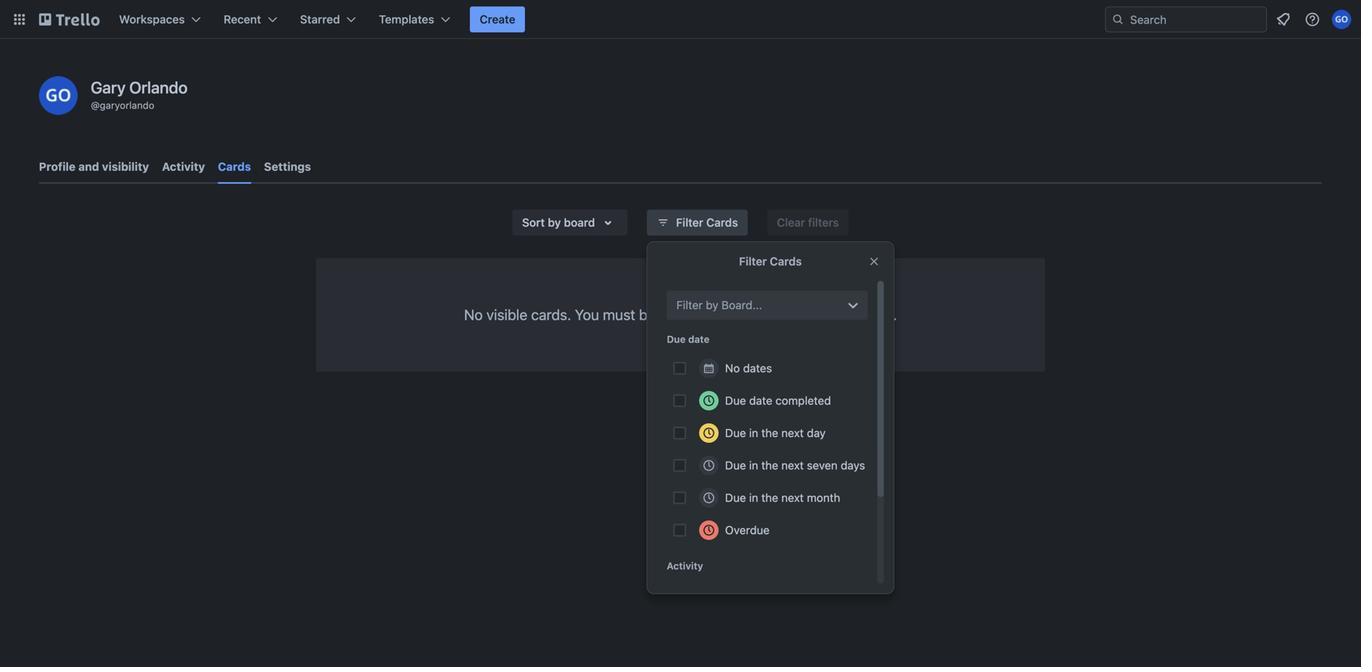 Task type: vqa. For each thing, say whether or not it's contained in the screenshot.
'completed'
yes



Task type: locate. For each thing, give the bounding box(es) containing it.
garyorlando
[[100, 100, 154, 111]]

@
[[91, 100, 100, 111]]

close popover image
[[868, 255, 881, 268]]

0 vertical spatial the
[[761, 427, 778, 440]]

the
[[761, 427, 778, 440], [761, 459, 778, 472], [761, 491, 778, 505]]

1 horizontal spatial by
[[706, 299, 719, 312]]

added
[[659, 306, 701, 324]]

due down the due in the next day
[[725, 459, 746, 472]]

1 vertical spatial no
[[725, 362, 740, 375]]

0 vertical spatial date
[[688, 334, 710, 345]]

0 vertical spatial filter cards
[[676, 216, 738, 229]]

clear
[[777, 216, 805, 229]]

clear filters
[[777, 216, 839, 229]]

activity
[[162, 160, 205, 173], [667, 561, 703, 572]]

0 vertical spatial filter
[[676, 216, 703, 229]]

0 horizontal spatial filter cards
[[676, 216, 738, 229]]

by inside sort by board popup button
[[548, 216, 561, 229]]

visibility
[[102, 160, 149, 173]]

in for due in the next month
[[749, 491, 758, 505]]

next left day
[[781, 427, 804, 440]]

in down the due in the next day
[[749, 459, 758, 472]]

create button
[[470, 6, 525, 32]]

1 horizontal spatial cards
[[706, 216, 738, 229]]

next left month
[[781, 491, 804, 505]]

cards left clear
[[706, 216, 738, 229]]

due in the next month
[[725, 491, 840, 505]]

2 next from the top
[[781, 459, 804, 472]]

in down due date completed
[[749, 427, 758, 440]]

0 horizontal spatial by
[[548, 216, 561, 229]]

here.
[[864, 306, 897, 324]]

for
[[765, 306, 783, 324]]

day
[[807, 427, 826, 440]]

by right sort
[[548, 216, 561, 229]]

1 in from the top
[[749, 427, 758, 440]]

card
[[732, 306, 761, 324]]

settings link
[[264, 152, 311, 182]]

0 horizontal spatial activity
[[162, 160, 205, 173]]

no visible cards. you must be added to a card for it to appear here.
[[464, 306, 897, 324]]

in for due in the next seven days
[[749, 459, 758, 472]]

0 vertical spatial in
[[749, 427, 758, 440]]

1 horizontal spatial activity
[[667, 561, 703, 572]]

dates
[[743, 362, 772, 375]]

due up overdue
[[725, 491, 746, 505]]

be
[[639, 306, 656, 324]]

the down the due in the next day
[[761, 459, 778, 472]]

2 vertical spatial in
[[749, 491, 758, 505]]

in
[[749, 427, 758, 440], [749, 459, 758, 472], [749, 491, 758, 505]]

next
[[781, 427, 804, 440], [781, 459, 804, 472], [781, 491, 804, 505]]

1 horizontal spatial filter cards
[[739, 255, 802, 268]]

filter
[[676, 216, 703, 229], [739, 255, 767, 268], [677, 299, 703, 312]]

filters
[[808, 216, 839, 229]]

create
[[480, 13, 515, 26]]

due for due in the next day
[[725, 427, 746, 440]]

recent
[[224, 13, 261, 26]]

board
[[564, 216, 595, 229]]

in for due in the next day
[[749, 427, 758, 440]]

2 to from the left
[[798, 306, 811, 324]]

1 vertical spatial the
[[761, 459, 778, 472]]

cards right activity link
[[218, 160, 251, 173]]

by
[[548, 216, 561, 229], [706, 299, 719, 312]]

3 the from the top
[[761, 491, 778, 505]]

profile
[[39, 160, 76, 173]]

1 horizontal spatial date
[[749, 394, 772, 408]]

1 vertical spatial activity
[[667, 561, 703, 572]]

1 vertical spatial in
[[749, 459, 758, 472]]

due down the added
[[667, 334, 686, 345]]

filter cards
[[676, 216, 738, 229], [739, 255, 802, 268]]

cards link
[[218, 152, 251, 184]]

date for due date completed
[[749, 394, 772, 408]]

filter cards button
[[647, 210, 748, 236]]

0 vertical spatial activity
[[162, 160, 205, 173]]

due down due date completed
[[725, 427, 746, 440]]

workspaces button
[[109, 6, 211, 32]]

2 the from the top
[[761, 459, 778, 472]]

the for day
[[761, 427, 778, 440]]

board...
[[722, 299, 762, 312]]

3 next from the top
[[781, 491, 804, 505]]

0 horizontal spatial to
[[704, 306, 717, 324]]

1 next from the top
[[781, 427, 804, 440]]

days
[[841, 459, 865, 472]]

0 vertical spatial next
[[781, 427, 804, 440]]

1 vertical spatial cards
[[706, 216, 738, 229]]

1 vertical spatial by
[[706, 299, 719, 312]]

to right it
[[798, 306, 811, 324]]

0 horizontal spatial no
[[464, 306, 483, 324]]

appear
[[815, 306, 860, 324]]

templates button
[[369, 6, 460, 32]]

next for month
[[781, 491, 804, 505]]

next for day
[[781, 427, 804, 440]]

0 vertical spatial cards
[[218, 160, 251, 173]]

cards.
[[531, 306, 571, 324]]

1 vertical spatial date
[[749, 394, 772, 408]]

next left seven
[[781, 459, 804, 472]]

1 horizontal spatial to
[[798, 306, 811, 324]]

search image
[[1112, 13, 1125, 26]]

0 vertical spatial by
[[548, 216, 561, 229]]

no left visible
[[464, 306, 483, 324]]

0 horizontal spatial date
[[688, 334, 710, 345]]

sort
[[522, 216, 545, 229]]

2 vertical spatial next
[[781, 491, 804, 505]]

due for due in the next seven days
[[725, 459, 746, 472]]

it
[[787, 306, 795, 324]]

sort by board
[[522, 216, 595, 229]]

to left the a
[[704, 306, 717, 324]]

to
[[704, 306, 717, 324], [798, 306, 811, 324]]

the down due date completed
[[761, 427, 778, 440]]

no
[[464, 306, 483, 324], [725, 362, 740, 375]]

cards
[[218, 160, 251, 173], [706, 216, 738, 229], [770, 255, 802, 268]]

date down the dates
[[749, 394, 772, 408]]

2 vertical spatial the
[[761, 491, 778, 505]]

due in the next seven days
[[725, 459, 865, 472]]

in up overdue
[[749, 491, 758, 505]]

workspaces
[[119, 13, 185, 26]]

the for month
[[761, 491, 778, 505]]

due down no dates
[[725, 394, 746, 408]]

next for seven
[[781, 459, 804, 472]]

2 in from the top
[[749, 459, 758, 472]]

filter inside filter cards button
[[676, 216, 703, 229]]

no left the dates
[[725, 362, 740, 375]]

date down no visible cards. you must be added to a card for it to appear here.
[[688, 334, 710, 345]]

0 vertical spatial no
[[464, 306, 483, 324]]

1 vertical spatial filter cards
[[739, 255, 802, 268]]

1 horizontal spatial no
[[725, 362, 740, 375]]

date
[[688, 334, 710, 345], [749, 394, 772, 408]]

due
[[667, 334, 686, 345], [725, 394, 746, 408], [725, 427, 746, 440], [725, 459, 746, 472], [725, 491, 746, 505]]

cards down clear
[[770, 255, 802, 268]]

3 in from the top
[[749, 491, 758, 505]]

by left the a
[[706, 299, 719, 312]]

1 the from the top
[[761, 427, 778, 440]]

1 vertical spatial next
[[781, 459, 804, 472]]

the up overdue
[[761, 491, 778, 505]]

2 horizontal spatial cards
[[770, 255, 802, 268]]



Task type: describe. For each thing, give the bounding box(es) containing it.
0 horizontal spatial cards
[[218, 160, 251, 173]]

visible
[[487, 306, 528, 324]]

activity link
[[162, 152, 205, 182]]

filter cards inside button
[[676, 216, 738, 229]]

by for sort
[[548, 216, 561, 229]]

back to home image
[[39, 6, 100, 32]]

starred button
[[290, 6, 366, 32]]

must
[[603, 306, 635, 324]]

Search field
[[1125, 7, 1266, 32]]

you
[[575, 306, 599, 324]]

2 vertical spatial filter
[[677, 299, 703, 312]]

due for due date
[[667, 334, 686, 345]]

sort by board button
[[512, 210, 628, 236]]

1 to from the left
[[704, 306, 717, 324]]

cards inside button
[[706, 216, 738, 229]]

due date
[[667, 334, 710, 345]]

date for due date
[[688, 334, 710, 345]]

due for due date completed
[[725, 394, 746, 408]]

open information menu image
[[1305, 11, 1321, 28]]

no dates
[[725, 362, 772, 375]]

and
[[78, 160, 99, 173]]

2 vertical spatial cards
[[770, 255, 802, 268]]

0 notifications image
[[1274, 10, 1293, 29]]

filter by board...
[[677, 299, 762, 312]]

orlando
[[129, 78, 188, 97]]

due for due in the next month
[[725, 491, 746, 505]]

profile and visibility
[[39, 160, 149, 173]]

recent button
[[214, 6, 287, 32]]

month
[[807, 491, 840, 505]]

overdue
[[725, 524, 770, 537]]

a
[[721, 306, 729, 324]]

gary
[[91, 78, 126, 97]]

clear filters button
[[767, 210, 849, 236]]

gary orlando (garyorlando) image
[[1332, 10, 1352, 29]]

the for seven
[[761, 459, 778, 472]]

completed
[[776, 394, 831, 408]]

due in the next day
[[725, 427, 826, 440]]

templates
[[379, 13, 434, 26]]

settings
[[264, 160, 311, 173]]

profile and visibility link
[[39, 152, 149, 182]]

seven
[[807, 459, 838, 472]]

due date completed
[[725, 394, 831, 408]]

by for filter
[[706, 299, 719, 312]]

primary element
[[0, 0, 1361, 39]]

starred
[[300, 13, 340, 26]]

gary orlando @ garyorlando
[[91, 78, 188, 111]]

no for no visible cards. you must be added to a card for it to appear here.
[[464, 306, 483, 324]]

1 vertical spatial filter
[[739, 255, 767, 268]]

gary orlando (garyorlando) image
[[39, 76, 78, 115]]

no for no dates
[[725, 362, 740, 375]]



